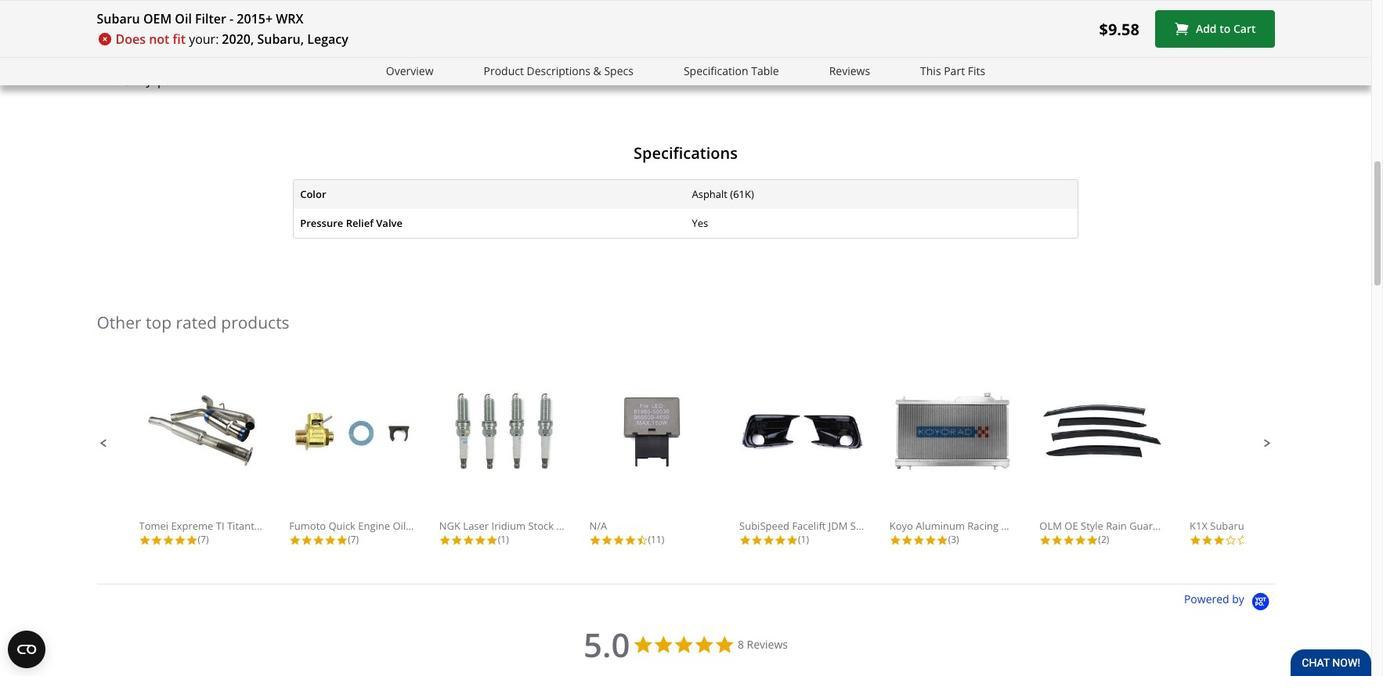 Task type: describe. For each thing, give the bounding box(es) containing it.
7 star image from the left
[[451, 535, 463, 547]]

powered
[[1184, 593, 1229, 607]]

back...
[[294, 519, 325, 534]]

other top rated products
[[97, 312, 290, 334]]

15 star image from the left
[[1051, 535, 1063, 547]]

relief
[[346, 216, 374, 230]]

this down does
[[97, 51, 120, 69]]

2 total reviews element for oem
[[1190, 534, 1315, 547]]

14 star image from the left
[[901, 535, 913, 547]]

iridium
[[492, 519, 526, 534]]

- inside "link"
[[1167, 519, 1170, 534]]

pressure
[[300, 216, 343, 230]]

subaru down 2015+
[[228, 31, 270, 48]]

2 star image from the left
[[163, 535, 174, 547]]

specification table link
[[684, 63, 779, 80]]

7 total reviews element for quick
[[289, 534, 414, 547]]

this for this is a genuine oem subaru oil filter.  product compatibility is listed in the second picture per subaru.  made in japan. this is a genuine oem subaru oil filter.  product compatibility is listed in the second picture per subaru. made in japan.
[[97, 31, 120, 48]]

half star image
[[636, 535, 648, 547]]

1 the from the top
[[518, 31, 537, 48]]

racing
[[968, 519, 999, 534]]

(3)
[[948, 534, 959, 547]]

2020,
[[222, 31, 254, 48]]

range...
[[582, 519, 619, 534]]

8 reviews
[[738, 638, 788, 653]]

paint
[[1321, 519, 1345, 534]]

product left descriptions
[[484, 63, 524, 78]]

titantium
[[227, 519, 273, 534]]

filter
[[195, 10, 226, 27]]

asphalt
[[692, 187, 728, 201]]

2 star image from the left
[[174, 535, 186, 547]]

subaru,
[[257, 31, 304, 48]]

5 star image from the left
[[439, 535, 451, 547]]

products
[[221, 312, 290, 334]]

subispeed facelift jdm style... link
[[739, 390, 881, 534]]

n/a
[[589, 519, 607, 534]]

tomei expreme ti titantium cat-back... link
[[139, 390, 325, 534]]

1 compatibility from the top
[[378, 31, 453, 48]]

touch
[[1273, 519, 1302, 534]]

engine
[[358, 519, 390, 534]]

11 star image from the left
[[625, 535, 636, 547]]

1 picture from the top
[[585, 31, 626, 48]]

specs
[[604, 63, 634, 78]]

k1x
[[1190, 519, 1208, 534]]

18 star image from the left
[[1190, 535, 1202, 547]]

16 star image from the left
[[1040, 535, 1051, 547]]

this part fits link
[[920, 63, 986, 80]]

not
[[149, 31, 170, 48]]

fits
[[968, 63, 986, 78]]

13 star image from the left
[[913, 535, 925, 547]]

reviews link
[[829, 63, 870, 80]]

1 genuine from the top
[[146, 31, 193, 48]]

(1) for laser
[[498, 534, 509, 547]]

6 star image from the left
[[463, 535, 474, 547]]

subaru up does
[[97, 10, 140, 27]]

11 star image from the left
[[786, 535, 798, 547]]

oe
[[1065, 519, 1078, 534]]

this for this part fits
[[920, 63, 941, 78]]

3 star image from the left
[[186, 535, 198, 547]]

tomei
[[139, 519, 168, 534]]

guards
[[1130, 519, 1164, 534]]

15 star image from the left
[[925, 535, 937, 547]]

drain
[[409, 519, 435, 534]]

does not fit your: 2020, subaru, legacy
[[116, 31, 348, 48]]

in up product descriptions & specs
[[503, 31, 514, 48]]

koyo
[[890, 519, 913, 534]]

to
[[1220, 21, 1231, 36]]

(11)
[[648, 534, 664, 547]]

10 star image from the left
[[613, 535, 625, 547]]

subaru right k1x
[[1210, 519, 1245, 534]]

8
[[738, 638, 744, 653]]

oil up fit
[[175, 10, 192, 27]]

8 star image from the left
[[486, 535, 498, 547]]

1 subaru. from the top
[[653, 31, 698, 48]]

product descriptions & specs
[[484, 63, 634, 78]]

valve
[[376, 216, 403, 230]]

descriptions
[[527, 63, 591, 78]]

13 star image from the left
[[751, 535, 763, 547]]

top
[[146, 312, 172, 334]]

part
[[944, 63, 965, 78]]

add to cart button
[[1155, 10, 1275, 48]]

11 total reviews element
[[589, 534, 715, 547]]

koyo aluminum racing radiator -...
[[890, 519, 1056, 534]]

(2) for oem
[[1249, 534, 1259, 547]]

5 star image from the left
[[313, 535, 324, 547]]

0 vertical spatial made
[[701, 31, 734, 48]]

tomei expreme ti titantium cat-back...
[[139, 519, 325, 534]]

other
[[97, 312, 141, 334]]

oem down your:
[[197, 51, 225, 69]]

2 a from the top
[[136, 51, 143, 69]]

olm oe style rain guards -...
[[1040, 519, 1178, 534]]

fit
[[173, 31, 186, 48]]

0 horizontal spatial reviews
[[747, 638, 788, 653]]

17 star image from the left
[[1075, 535, 1087, 547]]

&
[[593, 63, 601, 78]]

by
[[1232, 593, 1245, 607]]

up
[[1304, 519, 1318, 534]]

overview
[[386, 63, 434, 78]]

(7) for quick
[[348, 534, 359, 547]]

specification table
[[684, 63, 779, 78]]

6 star image from the left
[[336, 535, 348, 547]]

jdm
[[829, 519, 848, 534]]

1 total reviews element for laser
[[439, 534, 565, 547]]

ngk laser iridium stock heat range... link
[[439, 390, 619, 534]]

color
[[300, 187, 326, 201]]

style...
[[850, 519, 881, 534]]

this part fits
[[920, 63, 986, 78]]

(61k)
[[730, 187, 754, 201]]

fumoto
[[289, 519, 326, 534]]



Task type: locate. For each thing, give the bounding box(es) containing it.
k1x subaru oem touch up paint link
[[1190, 390, 1345, 534]]

2 the from the top
[[518, 51, 537, 69]]

oem down filter
[[197, 31, 225, 48]]

2 horizontal spatial -
[[1167, 519, 1170, 534]]

- right radiator
[[1044, 519, 1048, 534]]

ngk
[[439, 519, 461, 534]]

0 vertical spatial listed
[[469, 31, 500, 48]]

1 total reviews element for facelift
[[739, 534, 865, 547]]

... inside "link"
[[1170, 519, 1178, 534]]

1 vertical spatial reviews
[[747, 638, 788, 653]]

a left not
[[136, 31, 143, 48]]

rain
[[1106, 519, 1127, 534]]

subaru. right specs
[[653, 51, 698, 69]]

per right &
[[630, 51, 649, 69]]

oil
[[175, 10, 192, 27], [273, 31, 289, 48], [273, 51, 289, 69], [393, 519, 406, 534]]

4 star image from the left
[[301, 535, 313, 547]]

0 vertical spatial filter.
[[293, 31, 325, 48]]

...
[[1048, 519, 1056, 534], [1170, 519, 1178, 534]]

1 vertical spatial filter.
[[293, 51, 325, 69]]

your:
[[189, 31, 219, 48]]

genuine down fit
[[146, 51, 193, 69]]

product descriptions & specs link
[[484, 63, 634, 80]]

reviews
[[829, 63, 870, 78], [747, 638, 788, 653]]

0 horizontal spatial made
[[97, 72, 130, 89]]

0 horizontal spatial 7 total reviews element
[[139, 534, 264, 547]]

subaru down 2020, at the left of page
[[228, 51, 270, 69]]

2 1 total reviews element from the left
[[739, 534, 865, 547]]

radiator
[[1001, 519, 1042, 534]]

2 second from the top
[[540, 51, 582, 69]]

(7) left 'ti'
[[198, 534, 209, 547]]

1 vertical spatial compatibility
[[378, 51, 453, 69]]

1 star image from the left
[[151, 535, 163, 547]]

14 star image from the left
[[937, 535, 948, 547]]

7 total reviews element
[[139, 534, 264, 547], [289, 534, 414, 547]]

0 horizontal spatial 1 total reviews element
[[439, 534, 565, 547]]

japan. down not
[[147, 72, 183, 89]]

in up the specification table
[[737, 31, 748, 48]]

2 7 total reviews element from the left
[[289, 534, 414, 547]]

0 horizontal spatial -
[[230, 10, 234, 27]]

1 vertical spatial per
[[630, 51, 649, 69]]

star image
[[151, 535, 163, 547], [174, 535, 186, 547], [289, 535, 301, 547], [301, 535, 313, 547], [313, 535, 324, 547], [336, 535, 348, 547], [451, 535, 463, 547], [486, 535, 498, 547], [601, 535, 613, 547], [613, 535, 625, 547], [625, 535, 636, 547], [739, 535, 751, 547], [751, 535, 763, 547], [901, 535, 913, 547], [925, 535, 937, 547], [1040, 535, 1051, 547], [1087, 535, 1098, 547], [1202, 535, 1213, 547]]

1 vertical spatial subaru.
[[653, 51, 698, 69]]

10 star image from the left
[[775, 535, 786, 547]]

filter. down wrx
[[293, 31, 325, 48]]

1 7 total reviews element from the left
[[139, 534, 264, 547]]

koyo aluminum racing radiator -... link
[[890, 390, 1056, 534]]

k1x subaru oem touch up paint
[[1190, 519, 1345, 534]]

1 horizontal spatial (1)
[[798, 534, 809, 547]]

fumoto quick engine oil drain valve... link
[[289, 390, 470, 534]]

made
[[701, 31, 734, 48], [97, 72, 130, 89]]

(7) for expreme
[[198, 534, 209, 547]]

0 vertical spatial a
[[136, 31, 143, 48]]

1 horizontal spatial 1 total reviews element
[[739, 534, 865, 547]]

the
[[518, 31, 537, 48], [518, 51, 537, 69]]

1 total reviews element
[[439, 534, 565, 547], [739, 534, 865, 547]]

(2)
[[1098, 534, 1109, 547], [1249, 534, 1259, 547]]

(1) left jdm
[[798, 534, 809, 547]]

cart
[[1234, 21, 1256, 36]]

n/a link
[[589, 390, 715, 534]]

genuine down subaru oem oil filter - 2015+ wrx
[[146, 31, 193, 48]]

1 empty star image from the left
[[1225, 535, 1237, 547]]

legacy
[[307, 31, 348, 48]]

(7) right back...
[[348, 534, 359, 547]]

expreme
[[171, 519, 213, 534]]

second up descriptions
[[540, 31, 582, 48]]

4 star image from the left
[[324, 535, 336, 547]]

is
[[124, 31, 133, 48], [456, 31, 465, 48], [124, 51, 133, 69], [456, 51, 465, 69]]

3 star image from the left
[[289, 535, 301, 547]]

made down does
[[97, 72, 130, 89]]

does
[[116, 31, 146, 48]]

1 vertical spatial japan.
[[147, 72, 183, 89]]

open widget image
[[8, 631, 45, 669]]

5.0 star rating element
[[584, 623, 630, 667]]

17 star image from the left
[[1087, 535, 1098, 547]]

2 ... from the left
[[1170, 519, 1178, 534]]

empty star image
[[1225, 535, 1237, 547], [1237, 535, 1249, 547]]

1 vertical spatial a
[[136, 51, 143, 69]]

add
[[1196, 21, 1217, 36]]

12 star image from the left
[[739, 535, 751, 547]]

2 genuine from the top
[[146, 51, 193, 69]]

heat
[[556, 519, 579, 534]]

1 horizontal spatial japan.
[[751, 31, 787, 48]]

1 vertical spatial made
[[97, 72, 130, 89]]

9 star image from the left
[[763, 535, 775, 547]]

- for 2015+
[[230, 10, 234, 27]]

(7)
[[198, 534, 209, 547], [348, 534, 359, 547]]

facelift
[[792, 519, 826, 534]]

18 star image from the left
[[1202, 535, 1213, 547]]

1 per from the top
[[630, 31, 649, 48]]

aluminum
[[916, 519, 965, 534]]

7 star image from the left
[[474, 535, 486, 547]]

1 (7) from the left
[[198, 534, 209, 547]]

the left &
[[518, 51, 537, 69]]

oil left the drain
[[393, 519, 406, 534]]

subispeed facelift jdm style...
[[739, 519, 881, 534]]

19 star image from the left
[[1213, 535, 1225, 547]]

product down legacy
[[328, 51, 375, 69]]

2 total reviews element
[[1040, 534, 1165, 547], [1190, 534, 1315, 547]]

2 listed from the top
[[469, 51, 500, 69]]

2 subaru. from the top
[[653, 51, 698, 69]]

2 empty star image from the left
[[1237, 535, 1249, 547]]

a
[[136, 31, 143, 48], [136, 51, 143, 69]]

compatibility
[[378, 31, 453, 48], [378, 51, 453, 69]]

powered by link
[[1184, 593, 1275, 613]]

japan. up table
[[751, 31, 787, 48]]

product right subaru,
[[328, 31, 375, 48]]

1 second from the top
[[540, 31, 582, 48]]

0 vertical spatial picture
[[585, 31, 626, 48]]

1 vertical spatial the
[[518, 51, 537, 69]]

made up specification
[[701, 31, 734, 48]]

2 (1) from the left
[[798, 534, 809, 547]]

0 vertical spatial genuine
[[146, 31, 193, 48]]

... left oe
[[1048, 519, 1056, 534]]

oil down wrx
[[273, 31, 289, 48]]

laser
[[463, 519, 489, 534]]

- right guards
[[1167, 519, 1170, 534]]

0 vertical spatial subaru.
[[653, 31, 698, 48]]

rated
[[176, 312, 217, 334]]

subaru.
[[653, 31, 698, 48], [653, 51, 698, 69]]

overview link
[[386, 63, 434, 80]]

7 total reviews element for expreme
[[139, 534, 264, 547]]

olm
[[1040, 519, 1062, 534]]

1 vertical spatial picture
[[585, 51, 626, 69]]

(2) for style
[[1098, 534, 1109, 547]]

0 vertical spatial japan.
[[751, 31, 787, 48]]

yes
[[692, 216, 708, 230]]

(2) left touch
[[1249, 534, 1259, 547]]

fumoto quick engine oil drain valve...
[[289, 519, 470, 534]]

second left &
[[540, 51, 582, 69]]

0 vertical spatial second
[[540, 31, 582, 48]]

cat-
[[275, 519, 294, 534]]

2 compatibility from the top
[[378, 51, 453, 69]]

filter. down legacy
[[293, 51, 325, 69]]

1 listed from the top
[[469, 31, 500, 48]]

oil down subaru,
[[273, 51, 289, 69]]

specification
[[684, 63, 748, 78]]

1 (2) from the left
[[1098, 534, 1109, 547]]

genuine
[[146, 31, 193, 48], [146, 51, 193, 69]]

- up does not fit your: 2020, subaru, legacy
[[230, 10, 234, 27]]

1 horizontal spatial reviews
[[829, 63, 870, 78]]

1 vertical spatial genuine
[[146, 51, 193, 69]]

1 star image from the left
[[139, 535, 151, 547]]

subispeed
[[739, 519, 790, 534]]

this left not
[[97, 31, 120, 48]]

(1) right laser
[[498, 534, 509, 547]]

1 horizontal spatial 2 total reviews element
[[1190, 534, 1315, 547]]

0 horizontal spatial (1)
[[498, 534, 509, 547]]

1 horizontal spatial (2)
[[1249, 534, 1259, 547]]

oem up not
[[143, 10, 172, 27]]

2 2 total reviews element from the left
[[1190, 534, 1315, 547]]

valve...
[[437, 519, 470, 534]]

1 horizontal spatial (7)
[[348, 534, 359, 547]]

1 1 total reviews element from the left
[[439, 534, 565, 547]]

in down does
[[133, 72, 144, 89]]

1 vertical spatial listed
[[469, 51, 500, 69]]

- for ...
[[1044, 519, 1048, 534]]

wrx
[[276, 10, 304, 27]]

9 star image from the left
[[601, 535, 613, 547]]

1 horizontal spatial ...
[[1170, 519, 1178, 534]]

(2) right oe
[[1098, 534, 1109, 547]]

oem
[[143, 10, 172, 27], [197, 31, 225, 48], [197, 51, 225, 69], [1247, 519, 1270, 534]]

oem left touch
[[1247, 519, 1270, 534]]

olm oe style rain guards -... link
[[1040, 390, 1178, 534]]

this left part
[[920, 63, 941, 78]]

pressure relief valve
[[300, 216, 403, 230]]

(1) for facelift
[[798, 534, 809, 547]]

1 horizontal spatial -
[[1044, 519, 1048, 534]]

1 a from the top
[[136, 31, 143, 48]]

2 (2) from the left
[[1249, 534, 1259, 547]]

12 star image from the left
[[890, 535, 901, 547]]

star image
[[139, 535, 151, 547], [163, 535, 174, 547], [186, 535, 198, 547], [324, 535, 336, 547], [439, 535, 451, 547], [463, 535, 474, 547], [474, 535, 486, 547], [589, 535, 601, 547], [763, 535, 775, 547], [775, 535, 786, 547], [786, 535, 798, 547], [890, 535, 901, 547], [913, 535, 925, 547], [937, 535, 948, 547], [1051, 535, 1063, 547], [1063, 535, 1075, 547], [1075, 535, 1087, 547], [1190, 535, 1202, 547], [1213, 535, 1225, 547]]

table
[[751, 63, 779, 78]]

... left k1x
[[1170, 519, 1178, 534]]

subaru. up specification
[[653, 31, 698, 48]]

1 horizontal spatial made
[[701, 31, 734, 48]]

1 2 total reviews element from the left
[[1040, 534, 1165, 547]]

1 horizontal spatial 7 total reviews element
[[289, 534, 414, 547]]

in left descriptions
[[503, 51, 514, 69]]

0 horizontal spatial japan.
[[147, 72, 183, 89]]

2 total reviews element for style
[[1040, 534, 1165, 547]]

0 vertical spatial per
[[630, 31, 649, 48]]

add to cart
[[1196, 21, 1256, 36]]

0 horizontal spatial (7)
[[198, 534, 209, 547]]

3 total reviews element
[[890, 534, 1015, 547]]

per up specs
[[630, 31, 649, 48]]

subaru oem oil filter - 2015+ wrx
[[97, 10, 304, 27]]

0 vertical spatial compatibility
[[378, 31, 453, 48]]

a down does
[[136, 51, 143, 69]]

$9.58
[[1099, 18, 1140, 40]]

1 ... from the left
[[1048, 519, 1056, 534]]

2 filter. from the top
[[293, 51, 325, 69]]

0 vertical spatial reviews
[[829, 63, 870, 78]]

powered by
[[1184, 593, 1247, 607]]

8 star image from the left
[[589, 535, 601, 547]]

2 picture from the top
[[585, 51, 626, 69]]

ti
[[216, 519, 224, 534]]

1 vertical spatial second
[[540, 51, 582, 69]]

2 (7) from the left
[[348, 534, 359, 547]]

0 horizontal spatial 2 total reviews element
[[1040, 534, 1165, 547]]

2015+
[[237, 10, 273, 27]]

style
[[1081, 519, 1104, 534]]

1 filter. from the top
[[293, 31, 325, 48]]

the up product descriptions & specs
[[518, 31, 537, 48]]

quick
[[329, 519, 356, 534]]

2 per from the top
[[630, 51, 649, 69]]

1 (1) from the left
[[498, 534, 509, 547]]

ngk laser iridium stock heat range...
[[439, 519, 619, 534]]

specifications
[[634, 143, 738, 164]]

japan.
[[751, 31, 787, 48], [147, 72, 183, 89]]

0 horizontal spatial ...
[[1048, 519, 1056, 534]]

stock
[[528, 519, 554, 534]]

0 horizontal spatial (2)
[[1098, 534, 1109, 547]]

5.0
[[584, 623, 630, 667]]

-
[[230, 10, 234, 27], [1044, 519, 1048, 534], [1167, 519, 1170, 534]]

16 star image from the left
[[1063, 535, 1075, 547]]

picture
[[585, 31, 626, 48], [585, 51, 626, 69]]

0 vertical spatial the
[[518, 31, 537, 48]]



Task type: vqa. For each thing, say whether or not it's contained in the screenshot.
NGK
yes



